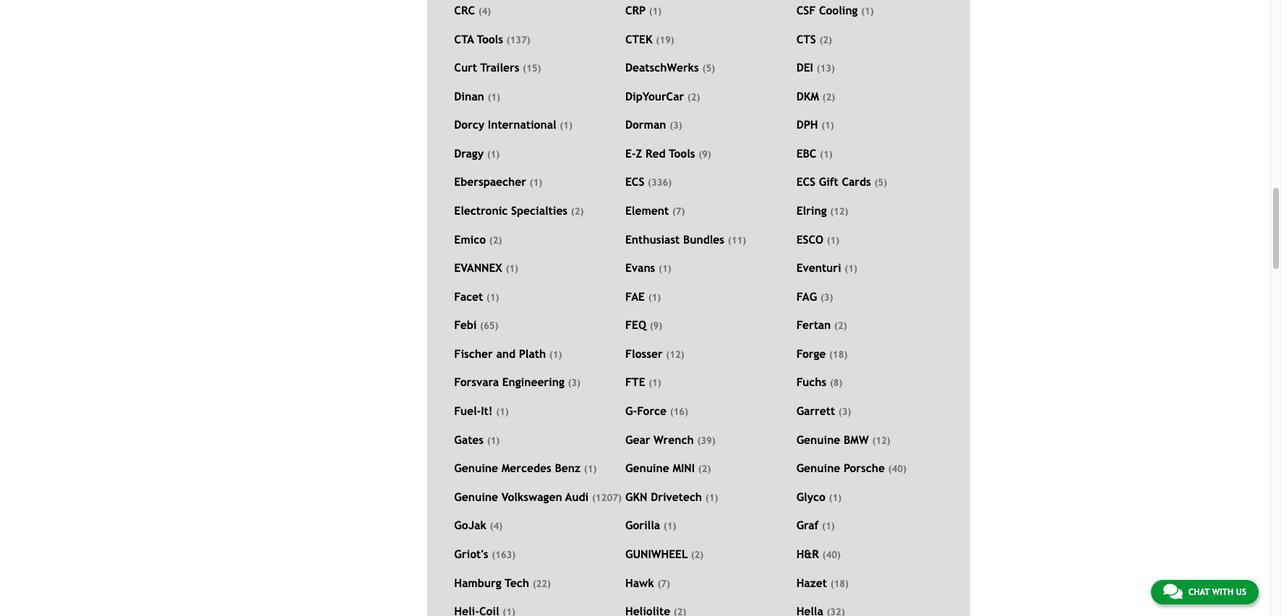 Task type: describe. For each thing, give the bounding box(es) containing it.
cts
[[797, 32, 817, 45]]

(3) for fag
[[821, 292, 834, 303]]

fischer
[[455, 347, 493, 360]]

dragy
[[455, 147, 484, 160]]

eventuri
[[797, 261, 842, 274]]

genuine up gojak (4)
[[455, 490, 498, 503]]

(1) for gorilla
[[664, 521, 677, 532]]

(1) for graf
[[823, 521, 835, 532]]

ecs for ecs gift cards
[[797, 175, 816, 188]]

bundles
[[684, 233, 725, 246]]

dipyourcar
[[626, 89, 684, 102]]

(1) for glyco
[[829, 492, 842, 503]]

gear
[[626, 433, 651, 446]]

glyco (1)
[[797, 490, 842, 503]]

ecs for ecs
[[626, 175, 645, 188]]

forge
[[797, 347, 826, 360]]

fag
[[797, 290, 818, 303]]

h&r
[[797, 548, 820, 561]]

(18) for forge
[[830, 349, 848, 360]]

(12) for flosser
[[667, 349, 685, 360]]

crp (1)
[[626, 4, 662, 17]]

hazet
[[797, 576, 828, 589]]

eberspaecher
[[455, 175, 527, 188]]

genuine for genuine bmw
[[797, 433, 841, 446]]

(336)
[[648, 178, 672, 188]]

flosser (12)
[[626, 347, 685, 360]]

plath
[[519, 347, 546, 360]]

(7) for hawk
[[658, 578, 671, 589]]

(1) for fae
[[649, 292, 661, 303]]

(16)
[[670, 407, 689, 417]]

dkm (2)
[[797, 89, 836, 102]]

forsvara engineering (3)
[[455, 376, 581, 389]]

specialties
[[511, 204, 568, 217]]

febi
[[455, 319, 477, 332]]

garrett
[[797, 404, 836, 417]]

element
[[626, 204, 669, 217]]

chat with us
[[1189, 587, 1247, 598]]

ecs (336)
[[626, 175, 672, 188]]

(1) for dph
[[822, 120, 835, 131]]

(2) for dipyourcar
[[688, 92, 701, 102]]

(1) for crp
[[649, 6, 662, 17]]

fuchs
[[797, 376, 827, 389]]

forge (18)
[[797, 347, 848, 360]]

fte (1)
[[626, 376, 662, 389]]

elring
[[797, 204, 827, 217]]

guniwheel (2)
[[626, 548, 704, 561]]

fertan
[[797, 319, 831, 332]]

genuine mercedes benz (1)
[[455, 462, 597, 475]]

us
[[1237, 587, 1247, 598]]

(1) for esco
[[827, 235, 840, 246]]

cts (2)
[[797, 32, 833, 45]]

mini
[[673, 462, 695, 475]]

ctek
[[626, 32, 653, 45]]

1 horizontal spatial tools
[[669, 147, 696, 160]]

fuel-
[[455, 404, 481, 417]]

evannex (1)
[[455, 261, 519, 274]]

with
[[1213, 587, 1234, 598]]

evans (1)
[[626, 261, 672, 274]]

gorilla
[[626, 519, 661, 532]]

feq (9)
[[626, 319, 663, 332]]

crp
[[626, 4, 646, 17]]

(2) for cts
[[820, 34, 833, 45]]

genuine for genuine mini
[[626, 462, 670, 475]]

(40) inside h&r (40)
[[823, 550, 841, 561]]

(15)
[[523, 63, 541, 74]]

deatschwerks
[[626, 61, 699, 74]]

cta tools (137)
[[455, 32, 531, 45]]

comments image
[[1164, 583, 1183, 600]]

force
[[637, 404, 667, 417]]

chat with us link
[[1152, 580, 1260, 605]]

z
[[636, 147, 643, 160]]

dei (13)
[[797, 61, 835, 74]]

fae (1)
[[626, 290, 661, 303]]

(39)
[[698, 435, 716, 446]]

dorcy international (1)
[[455, 118, 573, 131]]

genuine for genuine porsche
[[797, 462, 841, 475]]

(4) for crc
[[479, 6, 491, 17]]

h&r (40)
[[797, 548, 841, 561]]

and
[[497, 347, 516, 360]]

esco
[[797, 233, 824, 246]]

dorman (3)
[[626, 118, 683, 131]]

(1) for evans
[[659, 263, 672, 274]]

(12) for elring
[[831, 206, 849, 217]]

(3) for dorman
[[670, 120, 683, 131]]

(7) for element
[[673, 206, 685, 217]]

(1) for eberspaecher
[[530, 178, 543, 188]]

(19)
[[656, 34, 675, 45]]

(12) inside genuine bmw (12)
[[873, 435, 891, 446]]

crc
[[455, 4, 475, 17]]

gorilla (1)
[[626, 519, 677, 532]]

(137)
[[507, 34, 531, 45]]

hamburg tech (22)
[[455, 576, 551, 589]]

bmw
[[844, 433, 869, 446]]

tech
[[505, 576, 530, 589]]

dinan (1)
[[455, 89, 501, 102]]

graf (1)
[[797, 519, 835, 532]]

(1) for fte
[[649, 378, 662, 389]]

(1207)
[[592, 492, 622, 503]]



Task type: vqa. For each thing, say whether or not it's contained in the screenshot.


Task type: locate. For each thing, give the bounding box(es) containing it.
(1) inside the 'facet (1)'
[[487, 292, 499, 303]]

tools right cta
[[477, 32, 503, 45]]

2 horizontal spatial (12)
[[873, 435, 891, 446]]

(9) inside e-z red tools (9)
[[699, 149, 712, 160]]

(2)
[[820, 34, 833, 45], [688, 92, 701, 102], [823, 92, 836, 102], [571, 206, 584, 217], [490, 235, 502, 246], [835, 321, 848, 332], [699, 464, 711, 475], [691, 550, 704, 561]]

(1) right glyco
[[829, 492, 842, 503]]

(2) inside dkm (2)
[[823, 92, 836, 102]]

(1) right fae
[[649, 292, 661, 303]]

cards
[[842, 175, 872, 188]]

(12) inside flosser (12)
[[667, 349, 685, 360]]

(1) right plath
[[550, 349, 562, 360]]

gift
[[819, 175, 839, 188]]

(12) right the flosser
[[667, 349, 685, 360]]

2 vertical spatial (12)
[[873, 435, 891, 446]]

(1) inside fuel-it! (1)
[[496, 407, 509, 417]]

(1) right facet
[[487, 292, 499, 303]]

dragy (1)
[[455, 147, 500, 160]]

(18) inside the hazet (18)
[[831, 578, 849, 589]]

hawk
[[626, 576, 655, 589]]

(1) right evans
[[659, 263, 672, 274]]

(1) inside fte (1)
[[649, 378, 662, 389]]

volkswagen
[[502, 490, 563, 503]]

(1) for eventuri
[[845, 263, 858, 274]]

(1) right dragy
[[487, 149, 500, 160]]

(1) inside dinan (1)
[[488, 92, 501, 102]]

0 horizontal spatial (9)
[[650, 321, 663, 332]]

electronic specialties (2)
[[455, 204, 584, 217]]

1 vertical spatial (9)
[[650, 321, 663, 332]]

eventuri (1)
[[797, 261, 858, 274]]

(4) inside gojak (4)
[[490, 521, 503, 532]]

2 ecs from the left
[[797, 175, 816, 188]]

(40) right 'porsche'
[[889, 464, 907, 475]]

(1) for ebc
[[820, 149, 833, 160]]

(1) for evannex
[[506, 263, 519, 274]]

gkn
[[626, 490, 648, 503]]

(163)
[[492, 550, 516, 561]]

0 vertical spatial (7)
[[673, 206, 685, 217]]

0 horizontal spatial tools
[[477, 32, 503, 45]]

(3) right engineering
[[568, 378, 581, 389]]

(8)
[[830, 378, 843, 389]]

flosser
[[626, 347, 663, 360]]

gates (1)
[[455, 433, 500, 446]]

1 vertical spatial (5)
[[875, 178, 888, 188]]

(2) down deatschwerks (5)
[[688, 92, 701, 102]]

0 horizontal spatial ecs
[[626, 175, 645, 188]]

(1) right graf
[[823, 521, 835, 532]]

(1) right crp
[[649, 6, 662, 17]]

1 horizontal spatial (40)
[[889, 464, 907, 475]]

(3) inside "garrett (3)"
[[839, 407, 852, 417]]

(4) for gojak
[[490, 521, 503, 532]]

(40) inside genuine porsche (40)
[[889, 464, 907, 475]]

(2) inside guniwheel (2)
[[691, 550, 704, 561]]

cta
[[455, 32, 474, 45]]

(1) for gates
[[487, 435, 500, 446]]

1 vertical spatial tools
[[669, 147, 696, 160]]

(9) right the feq
[[650, 321, 663, 332]]

1 horizontal spatial (12)
[[831, 206, 849, 217]]

dei
[[797, 61, 814, 74]]

febi (65)
[[455, 319, 499, 332]]

0 horizontal spatial (40)
[[823, 550, 841, 561]]

(1) right dinan at the left of the page
[[488, 92, 501, 102]]

(2) for dkm
[[823, 92, 836, 102]]

international
[[488, 118, 557, 131]]

(1) for facet
[[487, 292, 499, 303]]

0 horizontal spatial (12)
[[667, 349, 685, 360]]

dph (1)
[[797, 118, 835, 131]]

0 vertical spatial (4)
[[479, 6, 491, 17]]

(1) inside ebc (1)
[[820, 149, 833, 160]]

(1) right 'international'
[[560, 120, 573, 131]]

(2) right guniwheel
[[691, 550, 704, 561]]

emico
[[455, 233, 486, 246]]

fuchs (8)
[[797, 376, 843, 389]]

(1) inside fischer and plath (1)
[[550, 349, 562, 360]]

ecs left (336)
[[626, 175, 645, 188]]

(2) right cts on the top right of the page
[[820, 34, 833, 45]]

genuine down "gear"
[[626, 462, 670, 475]]

1 horizontal spatial ecs
[[797, 175, 816, 188]]

fte
[[626, 376, 646, 389]]

ecs left gift
[[797, 175, 816, 188]]

enthusiast bundles (11)
[[626, 233, 747, 246]]

(3) inside dorman (3)
[[670, 120, 683, 131]]

genuine down gates (1)
[[455, 462, 498, 475]]

(40) right h&r
[[823, 550, 841, 561]]

(7) inside hawk (7)
[[658, 578, 671, 589]]

(1) inside glyco (1)
[[829, 492, 842, 503]]

(1) inside evannex (1)
[[506, 263, 519, 274]]

0 vertical spatial (5)
[[703, 63, 716, 74]]

(2) inside genuine mini (2)
[[699, 464, 711, 475]]

feq
[[626, 319, 647, 332]]

gates
[[455, 433, 484, 446]]

(1) inside the crp (1)
[[649, 6, 662, 17]]

1 ecs from the left
[[626, 175, 645, 188]]

(4) right crc on the top
[[479, 6, 491, 17]]

0 vertical spatial (9)
[[699, 149, 712, 160]]

genuine mini (2)
[[626, 462, 711, 475]]

ebc
[[797, 147, 817, 160]]

0 horizontal spatial (5)
[[703, 63, 716, 74]]

wrench
[[654, 433, 694, 446]]

(2) inside emico (2)
[[490, 235, 502, 246]]

engineering
[[503, 376, 565, 389]]

(3) inside forsvara engineering (3)
[[568, 378, 581, 389]]

(18) right forge
[[830, 349, 848, 360]]

0 horizontal spatial (7)
[[658, 578, 671, 589]]

(1) right evannex
[[506, 263, 519, 274]]

(22)
[[533, 578, 551, 589]]

fae
[[626, 290, 645, 303]]

1 vertical spatial (18)
[[831, 578, 849, 589]]

genuine volkswagen audi (1207) gkn drivetech (1)
[[455, 490, 719, 503]]

csf
[[797, 4, 816, 17]]

red
[[646, 147, 666, 160]]

(2) inside the fertan (2)
[[835, 321, 848, 332]]

(2) inside electronic specialties (2)
[[571, 206, 584, 217]]

deatschwerks (5)
[[626, 61, 716, 74]]

(1) inside the eventuri (1)
[[845, 263, 858, 274]]

dorman
[[626, 118, 667, 131]]

hamburg
[[455, 576, 502, 589]]

esco (1)
[[797, 233, 840, 246]]

electronic
[[455, 204, 508, 217]]

(3)
[[670, 120, 683, 131], [821, 292, 834, 303], [568, 378, 581, 389], [839, 407, 852, 417]]

(11)
[[728, 235, 747, 246]]

dipyourcar (2)
[[626, 89, 701, 102]]

1 vertical spatial (12)
[[667, 349, 685, 360]]

(1)
[[649, 6, 662, 17], [862, 6, 874, 17], [488, 92, 501, 102], [560, 120, 573, 131], [822, 120, 835, 131], [487, 149, 500, 160], [820, 149, 833, 160], [530, 178, 543, 188], [827, 235, 840, 246], [506, 263, 519, 274], [659, 263, 672, 274], [845, 263, 858, 274], [487, 292, 499, 303], [649, 292, 661, 303], [550, 349, 562, 360], [649, 378, 662, 389], [496, 407, 509, 417], [487, 435, 500, 446], [584, 464, 597, 475], [706, 492, 719, 503], [829, 492, 842, 503], [664, 521, 677, 532], [823, 521, 835, 532]]

trailers
[[481, 61, 520, 74]]

(5) right cards
[[875, 178, 888, 188]]

genuine
[[797, 433, 841, 446], [455, 462, 498, 475], [626, 462, 670, 475], [797, 462, 841, 475], [455, 490, 498, 503]]

(1) right dph on the right of page
[[822, 120, 835, 131]]

gear wrench (39)
[[626, 433, 716, 446]]

(18) for hazet
[[831, 578, 849, 589]]

(2) inside dipyourcar (2)
[[688, 92, 701, 102]]

(1) right the gates
[[487, 435, 500, 446]]

(13)
[[817, 63, 835, 74]]

genuine bmw (12)
[[797, 433, 891, 446]]

(1) inside eberspaecher (1)
[[530, 178, 543, 188]]

(5) inside deatschwerks (5)
[[703, 63, 716, 74]]

(1) right it!
[[496, 407, 509, 417]]

facet (1)
[[455, 290, 499, 303]]

0 vertical spatial (12)
[[831, 206, 849, 217]]

(2) for fertan
[[835, 321, 848, 332]]

(12) right elring
[[831, 206, 849, 217]]

(18) right the hazet
[[831, 578, 849, 589]]

(2) right dkm
[[823, 92, 836, 102]]

(1) inside csf cooling (1)
[[862, 6, 874, 17]]

0 vertical spatial (18)
[[830, 349, 848, 360]]

genuine for genuine mercedes benz
[[455, 462, 498, 475]]

genuine up glyco (1)
[[797, 462, 841, 475]]

(1) for dinan
[[488, 92, 501, 102]]

griot's
[[455, 548, 489, 561]]

ebc (1)
[[797, 147, 833, 160]]

hazet (18)
[[797, 576, 849, 589]]

crc (4)
[[455, 4, 491, 17]]

(1) inside the gorilla (1)
[[664, 521, 677, 532]]

(5) inside "ecs gift cards (5)"
[[875, 178, 888, 188]]

(1) right 'benz'
[[584, 464, 597, 475]]

enthusiast
[[626, 233, 680, 246]]

(1) inside fae (1)
[[649, 292, 661, 303]]

genuine down the garrett
[[797, 433, 841, 446]]

glyco
[[797, 490, 826, 503]]

1 vertical spatial (7)
[[658, 578, 671, 589]]

(1) inside dragy (1)
[[487, 149, 500, 160]]

(2) right emico
[[490, 235, 502, 246]]

(7) up the enthusiast bundles (11)
[[673, 206, 685, 217]]

(9)
[[699, 149, 712, 160], [650, 321, 663, 332]]

(4) right gojak
[[490, 521, 503, 532]]

(1) right fte
[[649, 378, 662, 389]]

(1) inside genuine volkswagen audi (1207) gkn drivetech (1)
[[706, 492, 719, 503]]

1 horizontal spatial (5)
[[875, 178, 888, 188]]

(7) right hawk
[[658, 578, 671, 589]]

(4) inside crc (4)
[[479, 6, 491, 17]]

porsche
[[844, 462, 885, 475]]

(1) inside gates (1)
[[487, 435, 500, 446]]

(40)
[[889, 464, 907, 475], [823, 550, 841, 561]]

(1) inside dph (1)
[[822, 120, 835, 131]]

(2) for guniwheel
[[691, 550, 704, 561]]

audi
[[566, 490, 589, 503]]

garrett (3)
[[797, 404, 852, 417]]

forsvara
[[455, 376, 499, 389]]

(2) for emico
[[490, 235, 502, 246]]

benz
[[555, 462, 581, 475]]

(18) inside forge (18)
[[830, 349, 848, 360]]

(9) inside feq (9)
[[650, 321, 663, 332]]

(5) right 'deatschwerks' at top
[[703, 63, 716, 74]]

drivetech
[[651, 490, 703, 503]]

fag (3)
[[797, 290, 834, 303]]

(3) up genuine bmw (12)
[[839, 407, 852, 417]]

(1) for dragy
[[487, 149, 500, 160]]

(12) right 'bmw'
[[873, 435, 891, 446]]

(7) inside element (7)
[[673, 206, 685, 217]]

(4)
[[479, 6, 491, 17], [490, 521, 503, 532]]

(1) right esco
[[827, 235, 840, 246]]

evans
[[626, 261, 656, 274]]

1 horizontal spatial (7)
[[673, 206, 685, 217]]

1 vertical spatial (40)
[[823, 550, 841, 561]]

(12) inside elring (12)
[[831, 206, 849, 217]]

(3) up e-z red tools (9)
[[670, 120, 683, 131]]

(3) inside fag (3)
[[821, 292, 834, 303]]

(1) inside esco (1)
[[827, 235, 840, 246]]

(1) right gorilla
[[664, 521, 677, 532]]

curt
[[455, 61, 477, 74]]

0 vertical spatial tools
[[477, 32, 503, 45]]

(3) for garrett
[[839, 407, 852, 417]]

1 vertical spatial (4)
[[490, 521, 503, 532]]

(1) inside the dorcy international (1)
[[560, 120, 573, 131]]

(1) inside genuine mercedes benz (1)
[[584, 464, 597, 475]]

1 horizontal spatial (9)
[[699, 149, 712, 160]]

(3) right fag
[[821, 292, 834, 303]]

(1) inside evans (1)
[[659, 263, 672, 274]]

(2) inside cts (2)
[[820, 34, 833, 45]]

(2) right fertan
[[835, 321, 848, 332]]

fischer and plath (1)
[[455, 347, 562, 360]]

(2) right specialties in the top left of the page
[[571, 206, 584, 217]]

(9) right red
[[699, 149, 712, 160]]

genuine porsche (40)
[[797, 462, 907, 475]]

0 vertical spatial (40)
[[889, 464, 907, 475]]

e-
[[626, 147, 636, 160]]

curt trailers (15)
[[455, 61, 541, 74]]

(1) inside graf (1)
[[823, 521, 835, 532]]

(1) right eventuri
[[845, 263, 858, 274]]

(2) right mini
[[699, 464, 711, 475]]

(1) right ebc
[[820, 149, 833, 160]]

ctek (19)
[[626, 32, 675, 45]]

element (7)
[[626, 204, 685, 217]]

gojak (4)
[[455, 519, 503, 532]]

tools right red
[[669, 147, 696, 160]]

(1) up specialties in the top left of the page
[[530, 178, 543, 188]]

(1) right drivetech
[[706, 492, 719, 503]]

(1) right cooling
[[862, 6, 874, 17]]

ecs gift cards (5)
[[797, 175, 888, 188]]

fuel-it! (1)
[[455, 404, 509, 417]]



